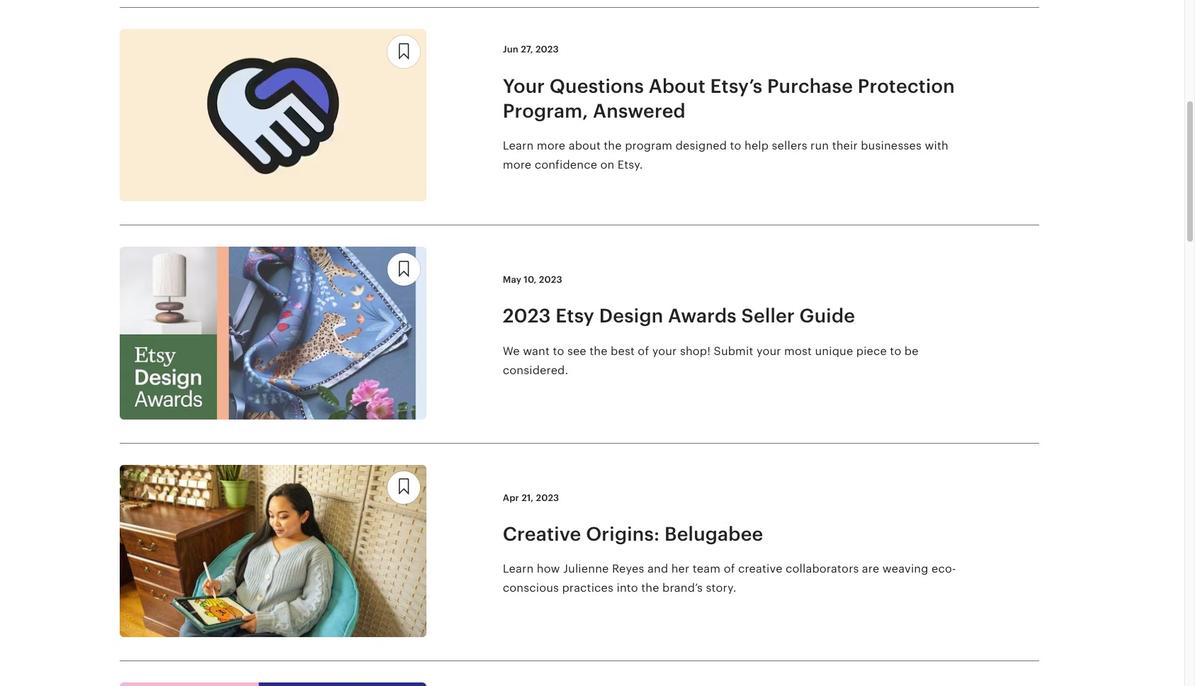 Task type: locate. For each thing, give the bounding box(es) containing it.
about
[[649, 75, 706, 97]]

we
[[503, 344, 520, 358]]

businesses
[[861, 139, 922, 152]]

your
[[653, 344, 677, 358], [757, 344, 782, 358]]

want
[[523, 344, 550, 358]]

apr 21, 2023
[[503, 492, 560, 503]]

to left the be
[[891, 344, 902, 358]]

learn up "conscious"
[[503, 562, 534, 576]]

learn inside learn how julienne reyes and her team of creative collaborators are weaving eco- conscious practices into the brand's story.
[[503, 562, 534, 576]]

sellers
[[772, 139, 808, 152]]

0 horizontal spatial more
[[503, 158, 532, 172]]

2023 etsy design awards seller guide image
[[120, 247, 426, 420]]

the down and
[[642, 581, 660, 595]]

designed
[[676, 139, 727, 152]]

see
[[568, 344, 587, 358]]

team
[[693, 562, 721, 576]]

2023 for creative
[[536, 492, 560, 503]]

2023 for your
[[536, 44, 559, 55]]

learn for your questions about etsy's purchase protection program, answered
[[503, 139, 534, 152]]

2023 right the 10, at left
[[539, 275, 563, 285]]

0 horizontal spatial your
[[653, 344, 677, 358]]

the right see
[[590, 344, 608, 358]]

2023 right 21,
[[536, 492, 560, 503]]

submit
[[714, 344, 754, 358]]

to left see
[[553, 344, 565, 358]]

to
[[730, 139, 742, 152], [553, 344, 565, 358], [891, 344, 902, 358]]

about
[[569, 139, 601, 152]]

julienne
[[564, 562, 609, 576]]

be
[[905, 344, 919, 358]]

your left most
[[757, 344, 782, 358]]

2023 etsy design awards seller guide
[[503, 305, 856, 327]]

awards
[[668, 305, 737, 327]]

on
[[601, 158, 615, 172]]

of
[[638, 344, 649, 358], [724, 562, 735, 576]]

2 learn from the top
[[503, 562, 534, 576]]

creative
[[739, 562, 783, 576]]

program
[[625, 139, 673, 152]]

1 horizontal spatial your
[[757, 344, 782, 358]]

2023
[[536, 44, 559, 55], [539, 275, 563, 285], [503, 305, 551, 327], [536, 492, 560, 503]]

learn for creative origins: belugabee
[[503, 562, 534, 576]]

design
[[599, 305, 664, 327]]

0 vertical spatial the
[[604, 139, 622, 152]]

more left confidence
[[503, 158, 532, 172]]

the
[[604, 139, 622, 152], [590, 344, 608, 358], [642, 581, 660, 595]]

guide
[[800, 305, 856, 327]]

1 your from the left
[[653, 344, 677, 358]]

unique
[[816, 344, 854, 358]]

2 vertical spatial the
[[642, 581, 660, 595]]

creative origins: belugabee image
[[120, 465, 426, 637]]

etsy
[[556, 305, 595, 327]]

your left 'shop!'
[[653, 344, 677, 358]]

1 horizontal spatial of
[[724, 562, 735, 576]]

most
[[785, 344, 812, 358]]

0 vertical spatial more
[[537, 139, 566, 152]]

practices
[[562, 581, 614, 595]]

weaving
[[883, 562, 929, 576]]

of right best
[[638, 344, 649, 358]]

0 horizontal spatial of
[[638, 344, 649, 358]]

to left help
[[730, 139, 742, 152]]

learn how julienne reyes and her team of creative collaborators are weaving eco- conscious practices into the brand's story.
[[503, 562, 957, 595]]

10,
[[524, 275, 537, 285]]

1 vertical spatial the
[[590, 344, 608, 358]]

more
[[537, 139, 566, 152], [503, 158, 532, 172]]

of up the story.
[[724, 562, 735, 576]]

1 horizontal spatial more
[[537, 139, 566, 152]]

1 vertical spatial learn
[[503, 562, 534, 576]]

learn inside 'learn more about the program designed to help sellers run their businesses with more confidence on etsy.'
[[503, 139, 534, 152]]

questions
[[550, 75, 644, 97]]

0 vertical spatial learn
[[503, 139, 534, 152]]

1 horizontal spatial to
[[730, 139, 742, 152]]

reyes
[[612, 562, 645, 576]]

apr
[[503, 492, 519, 503]]

learn down program,
[[503, 139, 534, 152]]

brand's
[[663, 581, 703, 595]]

etsy.
[[618, 158, 643, 172]]

belugabee
[[665, 523, 764, 545]]

help
[[745, 139, 769, 152]]

your questions about etsy's purchase protection program, answered
[[503, 75, 955, 122]]

program,
[[503, 100, 589, 122]]

the up on
[[604, 139, 622, 152]]

2023 right 27,
[[536, 44, 559, 55]]

story.
[[706, 581, 737, 595]]

0 vertical spatial of
[[638, 344, 649, 358]]

more up confidence
[[537, 139, 566, 152]]

1 learn from the top
[[503, 139, 534, 152]]

of inside learn how julienne reyes and her team of creative collaborators are weaving eco- conscious practices into the brand's story.
[[724, 562, 735, 576]]

conscious
[[503, 581, 559, 595]]

your questions about etsy's purchase protection program, answered image
[[120, 29, 426, 202]]

piece
[[857, 344, 887, 358]]

learn
[[503, 139, 534, 152], [503, 562, 534, 576]]

1 vertical spatial of
[[724, 562, 735, 576]]



Task type: vqa. For each thing, say whether or not it's contained in the screenshot.
The "Etsy'S"
yes



Task type: describe. For each thing, give the bounding box(es) containing it.
27,
[[521, 44, 533, 55]]

into
[[617, 581, 639, 595]]

etsy's
[[711, 75, 763, 97]]

2023 up "want"
[[503, 305, 551, 327]]

seller
[[742, 305, 795, 327]]

creative
[[503, 523, 582, 545]]

best
[[611, 344, 635, 358]]

creative origins: belugabee link
[[503, 522, 957, 546]]

confidence
[[535, 158, 598, 172]]

are
[[863, 562, 880, 576]]

learn more about the program designed to help sellers run their businesses with more confidence on etsy.
[[503, 139, 949, 172]]

your
[[503, 75, 545, 97]]

may
[[503, 275, 522, 285]]

and
[[648, 562, 669, 576]]

eco-
[[932, 562, 957, 576]]

of inside we want to see the best of your shop! submit your most unique piece to be considered.
[[638, 344, 649, 358]]

jun 27, 2023
[[503, 44, 559, 55]]

their
[[833, 139, 858, 152]]

answered
[[593, 100, 686, 122]]

2 horizontal spatial to
[[891, 344, 902, 358]]

may 10, 2023
[[503, 275, 563, 285]]

2023 etsy design awards seller guide link
[[503, 304, 957, 329]]

0 horizontal spatial to
[[553, 344, 565, 358]]

2023 for 2023
[[539, 275, 563, 285]]

considered.
[[503, 363, 569, 377]]

purchase
[[768, 75, 853, 97]]

the inside 'learn more about the program designed to help sellers run their businesses with more confidence on etsy.'
[[604, 139, 622, 152]]

shop!
[[680, 344, 711, 358]]

protection
[[858, 75, 955, 97]]

2 your from the left
[[757, 344, 782, 358]]

we want to see the best of your shop! submit your most unique piece to be considered.
[[503, 344, 919, 377]]

how
[[537, 562, 560, 576]]

origins:
[[586, 523, 660, 545]]

collaborators
[[786, 562, 859, 576]]

the inside we want to see the best of your shop! submit your most unique piece to be considered.
[[590, 344, 608, 358]]

the inside learn how julienne reyes and her team of creative collaborators are weaving eco- conscious practices into the brand's story.
[[642, 581, 660, 595]]

to inside 'learn more about the program designed to help sellers run their businesses with more confidence on etsy.'
[[730, 139, 742, 152]]

her
[[672, 562, 690, 576]]

with
[[925, 139, 949, 152]]

creative origins: belugabee
[[503, 523, 764, 545]]

jun
[[503, 44, 519, 55]]

1 vertical spatial more
[[503, 158, 532, 172]]

21,
[[522, 492, 534, 503]]

run
[[811, 139, 830, 152]]

your questions about etsy's purchase protection program, answered link
[[503, 73, 957, 123]]



